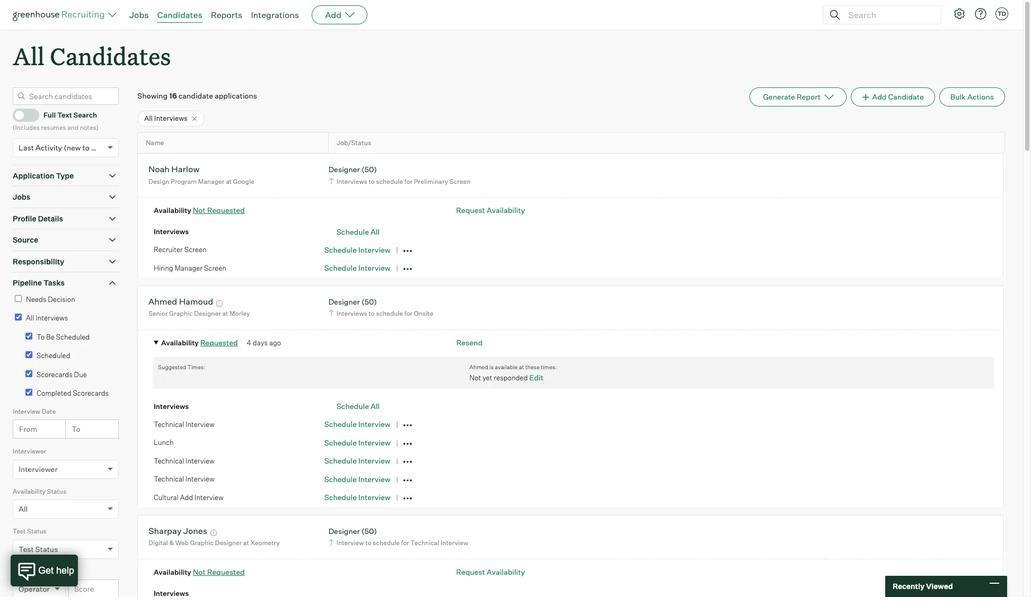 Task type: describe. For each thing, give the bounding box(es) containing it.
for for jones
[[401, 540, 410, 548]]

pipeline
[[13, 279, 42, 288]]

designer for designer (50) interviews to schedule for onsite
[[329, 298, 360, 307]]

not requested button for designer (50) interview to schedule for technical interview
[[193, 568, 245, 577]]

interview date
[[13, 408, 56, 416]]

name
[[146, 139, 164, 147]]

To Be Scheduled checkbox
[[25, 333, 32, 340]]

0 vertical spatial test status
[[13, 528, 47, 536]]

senior
[[149, 310, 168, 318]]

senior graphic designer at morley
[[149, 310, 250, 318]]

1 technical interview from the top
[[154, 421, 215, 429]]

7 schedule interview link from the top
[[324, 494, 391, 503]]

0 horizontal spatial all interviews
[[26, 314, 68, 323]]

Score number field
[[68, 580, 119, 598]]

at left xeometry
[[243, 540, 249, 548]]

resumes
[[41, 124, 66, 132]]

2 schedule interview link from the top
[[324, 264, 391, 273]]

2 schedule interview from the top
[[324, 264, 391, 273]]

actions
[[968, 92, 995, 101]]

designer for designer (50) interview to schedule for technical interview
[[329, 527, 360, 536]]

activity
[[35, 143, 62, 152]]

not requested button for designer (50) interviews to schedule for preliminary screen
[[193, 206, 245, 215]]

preliminary
[[414, 178, 448, 186]]

last
[[19, 143, 34, 152]]

all inside the availability status element
[[19, 505, 28, 514]]

times:
[[188, 364, 205, 371]]

availability not requested for designer (50) interview to schedule for technical interview
[[154, 568, 245, 577]]

source
[[13, 236, 38, 245]]

noah
[[149, 164, 170, 175]]

interviews to schedule for preliminary screen link
[[327, 177, 473, 187]]

sharpay jones link
[[149, 526, 207, 538]]

schedule all for not requested
[[337, 228, 380, 237]]

hiring
[[154, 264, 173, 273]]

candidate
[[889, 92, 924, 101]]

2 vertical spatial add
[[180, 494, 193, 502]]

completed scorecards
[[37, 389, 109, 398]]

ahmed hamoud link
[[149, 296, 213, 309]]

to be scheduled
[[37, 333, 90, 341]]

these
[[526, 364, 540, 371]]

candidates link
[[157, 10, 202, 20]]

1 vertical spatial screen
[[184, 246, 207, 254]]

test score
[[13, 568, 44, 576]]

recruiter
[[154, 246, 183, 254]]

add button
[[312, 5, 368, 24]]

status for all
[[47, 488, 66, 496]]

xeometry
[[251, 540, 280, 548]]

0 vertical spatial all interviews
[[144, 114, 188, 123]]

schedule for sharpay jones
[[373, 540, 400, 548]]

request availability for designer (50) interviews to schedule for preliminary screen
[[456, 206, 525, 215]]

interviews inside designer (50) interviews to schedule for onsite
[[337, 310, 368, 318]]

report
[[797, 92, 821, 101]]

request for designer (50) interview to schedule for technical interview
[[456, 568, 485, 577]]

1 schedule interview from the top
[[324, 246, 391, 255]]

&
[[169, 540, 174, 548]]

test for operator
[[13, 568, 26, 576]]

0 horizontal spatial scorecards
[[37, 371, 73, 379]]

application
[[13, 171, 54, 180]]

noah harlow link
[[149, 164, 200, 176]]

responsibility
[[13, 257, 64, 266]]

program
[[171, 178, 197, 186]]

generate
[[764, 92, 796, 101]]

1 vertical spatial scorecards
[[73, 389, 109, 398]]

resend
[[457, 338, 483, 347]]

jones
[[183, 526, 207, 537]]

3 technical interview from the top
[[154, 476, 215, 484]]

type
[[56, 171, 74, 180]]

suggested times:
[[158, 364, 205, 371]]

availability not requested for designer (50) interviews to schedule for preliminary screen
[[154, 206, 245, 215]]

add candidate link
[[851, 88, 936, 107]]

designer (50) interviews to schedule for onsite
[[329, 298, 434, 318]]

requested button
[[200, 338, 238, 347]]

interviews inside the designer (50) interviews to schedule for preliminary screen
[[337, 178, 368, 186]]

onsite
[[414, 310, 434, 318]]

status for test status
[[27, 528, 47, 536]]

search
[[74, 111, 97, 119]]

not for designer (50) interview to schedule for technical interview
[[193, 568, 206, 577]]

bulk actions link
[[940, 88, 1006, 107]]

to for designer (50) interviews to schedule for onsite
[[369, 310, 375, 318]]

at inside noah harlow design program manager at google
[[226, 178, 232, 186]]

schedule all link for not requested
[[337, 228, 380, 237]]

profile
[[13, 214, 36, 223]]

interview to schedule for technical interview link
[[327, 539, 471, 549]]

be
[[46, 333, 55, 341]]

resend button
[[457, 338, 483, 347]]

4
[[247, 339, 251, 347]]

times:
[[541, 364, 557, 371]]

to for designer (50) interviews to schedule for preliminary screen
[[369, 178, 375, 186]]

integrations link
[[251, 10, 299, 20]]

not for designer (50) interviews to schedule for preliminary screen
[[193, 206, 206, 215]]

notes)
[[80, 124, 99, 132]]

old)
[[91, 143, 105, 152]]

1 vertical spatial graphic
[[190, 540, 214, 548]]

reports link
[[211, 10, 243, 20]]

requested for designer (50) interview to schedule for technical interview
[[207, 568, 245, 577]]

needs decision
[[26, 295, 75, 304]]

interviews to schedule for onsite link
[[327, 309, 436, 319]]

interviewer element
[[13, 447, 119, 487]]

availability status element
[[13, 487, 119, 527]]

6 schedule interview link from the top
[[324, 475, 391, 484]]

for inside the designer (50) interviews to schedule for preliminary screen
[[405, 178, 413, 186]]

job/status
[[337, 139, 371, 147]]

designer for designer (50) interviews to schedule for preliminary screen
[[329, 165, 360, 174]]

sharpay jones
[[149, 526, 207, 537]]

bulk
[[951, 92, 966, 101]]

full
[[43, 111, 56, 119]]

showing
[[137, 91, 168, 100]]

hamoud
[[179, 296, 213, 307]]

operator
[[19, 585, 50, 594]]

test for test status
[[13, 528, 26, 536]]

ago
[[269, 339, 281, 347]]

to for to
[[72, 425, 80, 434]]

cultural
[[154, 494, 179, 502]]

designer (50) interview to schedule for technical interview
[[329, 527, 468, 548]]

recruiter screen
[[154, 246, 207, 254]]

add for add candidate
[[873, 92, 887, 101]]

ahmed for ahmed is available at these times: not yet responded edit
[[470, 364, 489, 371]]

edit
[[530, 374, 544, 383]]

noah harlow design program manager at google
[[149, 164, 254, 186]]



Task type: vqa. For each thing, say whether or not it's contained in the screenshot.
bottom To
yes



Task type: locate. For each thing, give the bounding box(es) containing it.
jobs link
[[129, 10, 149, 20]]

scheduled down "be" at the left bottom of page
[[37, 352, 70, 360]]

schedule interview
[[324, 246, 391, 255], [324, 264, 391, 273], [324, 420, 391, 429], [324, 439, 391, 448], [324, 457, 391, 466], [324, 475, 391, 484], [324, 494, 391, 503]]

Search text field
[[846, 7, 932, 23]]

pipeline tasks
[[13, 279, 65, 288]]

(includes
[[13, 124, 40, 132]]

request availability button for designer (50) interview to schedule for technical interview
[[456, 568, 525, 577]]

2 not requested button from the top
[[193, 568, 245, 577]]

0 vertical spatial availability not requested
[[154, 206, 245, 215]]

completed
[[37, 389, 71, 398]]

2 vertical spatial not
[[193, 568, 206, 577]]

requested down digital & web graphic designer at xeometry on the bottom of page
[[207, 568, 245, 577]]

request availability button
[[456, 206, 525, 215], [456, 568, 525, 577]]

1 schedule interview link from the top
[[324, 246, 391, 255]]

2 vertical spatial test
[[13, 568, 26, 576]]

1 horizontal spatial add
[[325, 10, 342, 20]]

decision
[[48, 295, 75, 304]]

interview
[[359, 246, 391, 255], [359, 264, 391, 273], [13, 408, 40, 416], [359, 420, 391, 429], [186, 421, 215, 429], [359, 439, 391, 448], [359, 457, 391, 466], [186, 457, 215, 466], [359, 475, 391, 484], [186, 476, 215, 484], [359, 494, 391, 503], [195, 494, 224, 502], [337, 540, 364, 548], [441, 540, 468, 548]]

test status up test score on the bottom left of page
[[13, 528, 47, 536]]

0 vertical spatial scheduled
[[56, 333, 90, 341]]

status down interviewer element
[[47, 488, 66, 496]]

candidates right jobs link
[[157, 10, 202, 20]]

request for designer (50) interviews to schedule for preliminary screen
[[456, 206, 485, 215]]

ahmed left is
[[470, 364, 489, 371]]

ahmed hamoud
[[149, 296, 213, 307]]

ahmed is available at these times: not yet responded edit
[[470, 364, 557, 383]]

0 horizontal spatial jobs
[[13, 193, 30, 202]]

1 vertical spatial request
[[456, 568, 485, 577]]

schedule all link for resend
[[337, 402, 380, 411]]

score
[[27, 568, 44, 576]]

1 vertical spatial schedule all link
[[337, 402, 380, 411]]

3 (50) from the top
[[362, 527, 377, 536]]

1 request availability button from the top
[[456, 206, 525, 215]]

at
[[226, 178, 232, 186], [222, 310, 228, 318], [519, 364, 524, 371], [243, 540, 249, 548]]

0 vertical spatial not
[[193, 206, 206, 215]]

1 vertical spatial manager
[[175, 264, 203, 273]]

0 vertical spatial not requested button
[[193, 206, 245, 215]]

(new
[[64, 143, 81, 152]]

2 availability not requested from the top
[[154, 568, 245, 577]]

candidates down jobs link
[[50, 40, 171, 72]]

Scorecards Due checkbox
[[25, 371, 32, 378]]

recently viewed
[[893, 583, 954, 592]]

2 vertical spatial for
[[401, 540, 410, 548]]

3 schedule interview from the top
[[324, 420, 391, 429]]

td button
[[996, 7, 1009, 20]]

1 schedule all from the top
[[337, 228, 380, 237]]

needs
[[26, 295, 46, 304]]

1 request from the top
[[456, 206, 485, 215]]

designer inside designer (50) interviews to schedule for onsite
[[329, 298, 360, 307]]

graphic down 'jones'
[[190, 540, 214, 548]]

request
[[456, 206, 485, 215], [456, 568, 485, 577]]

1 vertical spatial ahmed
[[470, 364, 489, 371]]

0 vertical spatial request availability button
[[456, 206, 525, 215]]

add for add
[[325, 10, 342, 20]]

(50) inside the designer (50) interviews to schedule for preliminary screen
[[362, 165, 377, 174]]

0 horizontal spatial ahmed
[[149, 296, 177, 307]]

sharpay
[[149, 526, 182, 537]]

designer (50) interviews to schedule for preliminary screen
[[329, 165, 471, 186]]

schedule inside designer (50) interviews to schedule for onsite
[[376, 310, 403, 318]]

0 vertical spatial jobs
[[129, 10, 149, 20]]

1 horizontal spatial jobs
[[129, 10, 149, 20]]

1 not requested button from the top
[[193, 206, 245, 215]]

designer inside designer (50) interview to schedule for technical interview
[[329, 527, 360, 536]]

0 vertical spatial ahmed
[[149, 296, 177, 307]]

0 vertical spatial scorecards
[[37, 371, 73, 379]]

All Interviews checkbox
[[15, 314, 22, 321]]

not left the 'yet'
[[470, 374, 481, 383]]

yet
[[483, 374, 493, 383]]

2 vertical spatial (50)
[[362, 527, 377, 536]]

availability not requested down digital & web graphic designer at xeometry on the bottom of page
[[154, 568, 245, 577]]

0 horizontal spatial to
[[37, 333, 45, 341]]

generate report button
[[750, 88, 847, 107]]

1 schedule all link from the top
[[337, 228, 380, 237]]

application type
[[13, 171, 74, 180]]

checkmark image
[[18, 111, 25, 118]]

integrations
[[251, 10, 299, 20]]

2 technical interview from the top
[[154, 457, 215, 466]]

3 schedule interview link from the top
[[324, 420, 391, 429]]

candidate
[[179, 91, 213, 100]]

7 schedule interview from the top
[[324, 494, 391, 503]]

4 schedule interview from the top
[[324, 439, 391, 448]]

technical
[[154, 421, 184, 429], [154, 457, 184, 466], [154, 476, 184, 484], [411, 540, 440, 548]]

digital
[[149, 540, 168, 548]]

1 vertical spatial candidates
[[50, 40, 171, 72]]

generate report
[[764, 92, 821, 101]]

to for last activity (new to old)
[[83, 143, 90, 152]]

from
[[19, 425, 37, 434]]

applications
[[215, 91, 257, 100]]

not down digital & web graphic designer at xeometry on the bottom of page
[[193, 568, 206, 577]]

manager right "program"
[[198, 178, 225, 186]]

2 request from the top
[[456, 568, 485, 577]]

designer
[[329, 165, 360, 174], [329, 298, 360, 307], [194, 310, 221, 318], [329, 527, 360, 536], [215, 540, 242, 548]]

0 horizontal spatial add
[[180, 494, 193, 502]]

at inside ahmed is available at these times: not yet responded edit
[[519, 364, 524, 371]]

(50) up interview to schedule for technical interview link
[[362, 527, 377, 536]]

interviewer down from
[[13, 448, 46, 456]]

text
[[57, 111, 72, 119]]

sharpay jones has been in technical interview for more than 14 days image
[[209, 530, 219, 537]]

technical interview down lunch
[[154, 457, 215, 466]]

technical interview up the cultural add interview
[[154, 476, 215, 484]]

suggested
[[158, 364, 186, 371]]

to for to be scheduled
[[37, 333, 45, 341]]

2 horizontal spatial add
[[873, 92, 887, 101]]

(50) for hamoud
[[362, 298, 377, 307]]

screen up ahmed hamoud has been in onsite for more than 21 days image
[[204, 264, 226, 273]]

screen right the preliminary
[[450, 178, 471, 186]]

1 vertical spatial jobs
[[13, 193, 30, 202]]

2 vertical spatial status
[[35, 545, 58, 554]]

1 vertical spatial status
[[27, 528, 47, 536]]

1 vertical spatial for
[[405, 310, 413, 318]]

to down completed scorecards
[[72, 425, 80, 434]]

0 vertical spatial requested
[[207, 206, 245, 215]]

1 vertical spatial schedule
[[376, 310, 403, 318]]

screen up hiring manager screen
[[184, 246, 207, 254]]

0 vertical spatial for
[[405, 178, 413, 186]]

1 availability not requested from the top
[[154, 206, 245, 215]]

manager down the recruiter screen
[[175, 264, 203, 273]]

1 vertical spatial add
[[873, 92, 887, 101]]

greenhouse recruiting image
[[13, 8, 108, 21]]

profile details
[[13, 214, 63, 223]]

to left "be" at the left bottom of page
[[37, 333, 45, 341]]

1 vertical spatial request availability button
[[456, 568, 525, 577]]

ahmed inside ahmed is available at these times: not yet responded edit
[[470, 364, 489, 371]]

5 schedule interview link from the top
[[324, 457, 391, 466]]

(50) inside designer (50) interviews to schedule for onsite
[[362, 298, 377, 307]]

interviewer up availability status
[[19, 465, 58, 474]]

0 vertical spatial test
[[13, 528, 26, 536]]

6 schedule interview from the top
[[324, 475, 391, 484]]

technical inside designer (50) interview to schedule for technical interview
[[411, 540, 440, 548]]

0 vertical spatial candidates
[[157, 10, 202, 20]]

2 schedule all link from the top
[[337, 402, 380, 411]]

due
[[74, 371, 87, 379]]

responded
[[494, 374, 528, 383]]

2 (50) from the top
[[362, 298, 377, 307]]

schedule for ahmed hamoud
[[376, 310, 403, 318]]

availability not requested
[[154, 206, 245, 215], [154, 568, 245, 577]]

4 schedule interview link from the top
[[324, 439, 391, 448]]

0 vertical spatial add
[[325, 10, 342, 20]]

all interviews up "be" at the left bottom of page
[[26, 314, 68, 323]]

1 request availability from the top
[[456, 206, 525, 215]]

digital & web graphic designer at xeometry
[[149, 540, 280, 548]]

technical interview
[[154, 421, 215, 429], [154, 457, 215, 466], [154, 476, 215, 484]]

0 vertical spatial request
[[456, 206, 485, 215]]

graphic
[[169, 310, 193, 318], [190, 540, 214, 548]]

add candidate
[[873, 92, 924, 101]]

1 vertical spatial scheduled
[[37, 352, 70, 360]]

request availability
[[456, 206, 525, 215], [456, 568, 525, 577]]

schedule interview link
[[324, 246, 391, 255], [324, 264, 391, 273], [324, 420, 391, 429], [324, 439, 391, 448], [324, 457, 391, 466], [324, 475, 391, 484], [324, 494, 391, 503]]

1 (50) from the top
[[362, 165, 377, 174]]

is
[[490, 364, 494, 371]]

to inside designer (50) interviews to schedule for onsite
[[369, 310, 375, 318]]

1 vertical spatial availability not requested
[[154, 568, 245, 577]]

not requested button
[[193, 206, 245, 215], [193, 568, 245, 577]]

scorecards down due
[[73, 389, 109, 398]]

jobs
[[129, 10, 149, 20], [13, 193, 30, 202]]

jobs left the candidates 'link'
[[129, 10, 149, 20]]

Search candidates field
[[13, 88, 119, 105]]

availability
[[487, 206, 525, 215], [154, 207, 191, 215], [161, 339, 199, 347], [13, 488, 46, 496], [487, 568, 525, 577], [154, 569, 191, 577]]

scorecards up completed
[[37, 371, 73, 379]]

schedule
[[337, 228, 369, 237], [324, 246, 357, 255], [324, 264, 357, 273], [337, 402, 369, 411], [324, 420, 357, 429], [324, 439, 357, 448], [324, 457, 357, 466], [324, 475, 357, 484], [324, 494, 357, 503]]

2 vertical spatial screen
[[204, 264, 226, 273]]

all interviews
[[144, 114, 188, 123], [26, 314, 68, 323]]

5 schedule interview from the top
[[324, 457, 391, 466]]

full text search (includes resumes and notes)
[[13, 111, 99, 132]]

last activity (new to old)
[[19, 143, 105, 152]]

1 horizontal spatial all interviews
[[144, 114, 188, 123]]

1 horizontal spatial to
[[72, 425, 80, 434]]

Scheduled checkbox
[[25, 352, 32, 359]]

(50) inside designer (50) interview to schedule for technical interview
[[362, 527, 377, 536]]

2 vertical spatial schedule
[[373, 540, 400, 548]]

test status up score
[[19, 545, 58, 554]]

schedule all link
[[337, 228, 380, 237], [337, 402, 380, 411]]

schedule inside designer (50) interview to schedule for technical interview
[[373, 540, 400, 548]]

graphic down the ahmed hamoud link
[[169, 310, 193, 318]]

details
[[38, 214, 63, 223]]

last activity (new to old) option
[[19, 143, 105, 152]]

technical interview up lunch
[[154, 421, 215, 429]]

0 vertical spatial screen
[[450, 178, 471, 186]]

not
[[193, 206, 206, 215], [470, 374, 481, 383], [193, 568, 206, 577]]

candidates
[[157, 10, 202, 20], [50, 40, 171, 72]]

0 vertical spatial status
[[47, 488, 66, 496]]

availability not requested down "program"
[[154, 206, 245, 215]]

1 vertical spatial not requested button
[[193, 568, 245, 577]]

2 vertical spatial requested
[[207, 568, 245, 577]]

test status
[[13, 528, 47, 536], [19, 545, 58, 554]]

at left google
[[226, 178, 232, 186]]

not inside ahmed is available at these times: not yet responded edit
[[470, 374, 481, 383]]

requested for designer (50) interviews to schedule for preliminary screen
[[207, 206, 245, 215]]

2 request availability button from the top
[[456, 568, 525, 577]]

16
[[169, 91, 177, 100]]

0 vertical spatial (50)
[[362, 165, 377, 174]]

2 schedule all from the top
[[337, 402, 380, 411]]

hiring manager screen
[[154, 264, 226, 273]]

add inside add popup button
[[325, 10, 342, 20]]

1 vertical spatial technical interview
[[154, 457, 215, 466]]

requested left 4
[[200, 338, 238, 347]]

screen inside the designer (50) interviews to schedule for preliminary screen
[[450, 178, 471, 186]]

not down "program"
[[193, 206, 206, 215]]

0 vertical spatial schedule all link
[[337, 228, 380, 237]]

1 vertical spatial to
[[72, 425, 80, 434]]

schedule all for resend
[[337, 402, 380, 411]]

2 vertical spatial technical interview
[[154, 476, 215, 484]]

configure image
[[954, 7, 967, 20]]

ahmed
[[149, 296, 177, 307], [470, 364, 489, 371]]

1 vertical spatial test status
[[19, 545, 58, 554]]

0 vertical spatial schedule all
[[337, 228, 380, 237]]

add
[[325, 10, 342, 20], [873, 92, 887, 101], [180, 494, 193, 502]]

(50) for jones
[[362, 527, 377, 536]]

scorecards
[[37, 371, 73, 379], [73, 389, 109, 398]]

1 horizontal spatial ahmed
[[470, 364, 489, 371]]

(50) up interviews to schedule for onsite link
[[362, 298, 377, 307]]

ahmed hamoud has been in onsite for more than 21 days image
[[215, 301, 225, 307]]

status down the availability status element
[[27, 528, 47, 536]]

to inside the designer (50) interviews to schedule for preliminary screen
[[369, 178, 375, 186]]

not requested button down google
[[193, 206, 245, 215]]

for inside designer (50) interviews to schedule for onsite
[[405, 310, 413, 318]]

1 vertical spatial schedule all
[[337, 402, 380, 411]]

scheduled right "be" at the left bottom of page
[[56, 333, 90, 341]]

1 vertical spatial not
[[470, 374, 481, 383]]

bulk actions
[[951, 92, 995, 101]]

schedule inside the designer (50) interviews to schedule for preliminary screen
[[376, 178, 403, 186]]

at down ahmed hamoud has been in onsite for more than 21 days image
[[222, 310, 228, 318]]

and
[[68, 124, 79, 132]]

1 vertical spatial request availability
[[456, 568, 525, 577]]

0 vertical spatial manager
[[198, 178, 225, 186]]

status
[[47, 488, 66, 496], [27, 528, 47, 536], [35, 545, 58, 554]]

all interviews down 16 on the left top
[[144, 114, 188, 123]]

requested down google
[[207, 206, 245, 215]]

0 vertical spatial to
[[37, 333, 45, 341]]

1 vertical spatial interviewer
[[19, 465, 58, 474]]

designer inside the designer (50) interviews to schedule for preliminary screen
[[329, 165, 360, 174]]

for for hamoud
[[405, 310, 413, 318]]

date
[[42, 408, 56, 416]]

jobs up profile
[[13, 193, 30, 202]]

(50) down job/status at top left
[[362, 165, 377, 174]]

candidate reports are now available! apply filters and select "view in app" element
[[750, 88, 847, 107]]

all candidates
[[13, 40, 171, 72]]

0 vertical spatial graphic
[[169, 310, 193, 318]]

ahmed for ahmed hamoud
[[149, 296, 177, 307]]

schedule all
[[337, 228, 380, 237], [337, 402, 380, 411]]

status up score
[[35, 545, 58, 554]]

request availability for designer (50) interview to schedule for technical interview
[[456, 568, 525, 577]]

ahmed up senior
[[149, 296, 177, 307]]

manager inside noah harlow design program manager at google
[[198, 178, 225, 186]]

schedule
[[376, 178, 403, 186], [376, 310, 403, 318], [373, 540, 400, 548]]

edit link
[[530, 374, 544, 383]]

1 vertical spatial test
[[19, 545, 34, 554]]

test status element
[[13, 527, 119, 567]]

1 horizontal spatial scorecards
[[73, 389, 109, 398]]

reports
[[211, 10, 243, 20]]

0 vertical spatial technical interview
[[154, 421, 215, 429]]

td button
[[994, 5, 1011, 22]]

request availability button for designer (50) interviews to schedule for preliminary screen
[[456, 206, 525, 215]]

lunch
[[154, 439, 174, 447]]

Needs Decision checkbox
[[15, 295, 22, 302]]

2 request availability from the top
[[456, 568, 525, 577]]

to for designer (50) interview to schedule for technical interview
[[366, 540, 372, 548]]

1 vertical spatial requested
[[200, 338, 238, 347]]

for inside designer (50) interview to schedule for technical interview
[[401, 540, 410, 548]]

1 vertical spatial (50)
[[362, 298, 377, 307]]

0 vertical spatial interviewer
[[13, 448, 46, 456]]

to inside designer (50) interview to schedule for technical interview
[[366, 540, 372, 548]]

not requested button down digital & web graphic designer at xeometry on the bottom of page
[[193, 568, 245, 577]]

at left these on the bottom
[[519, 364, 524, 371]]

0 vertical spatial request availability
[[456, 206, 525, 215]]

1 vertical spatial all interviews
[[26, 314, 68, 323]]

Completed Scorecards checkbox
[[25, 389, 32, 396]]

0 vertical spatial schedule
[[376, 178, 403, 186]]

days
[[253, 339, 268, 347]]



